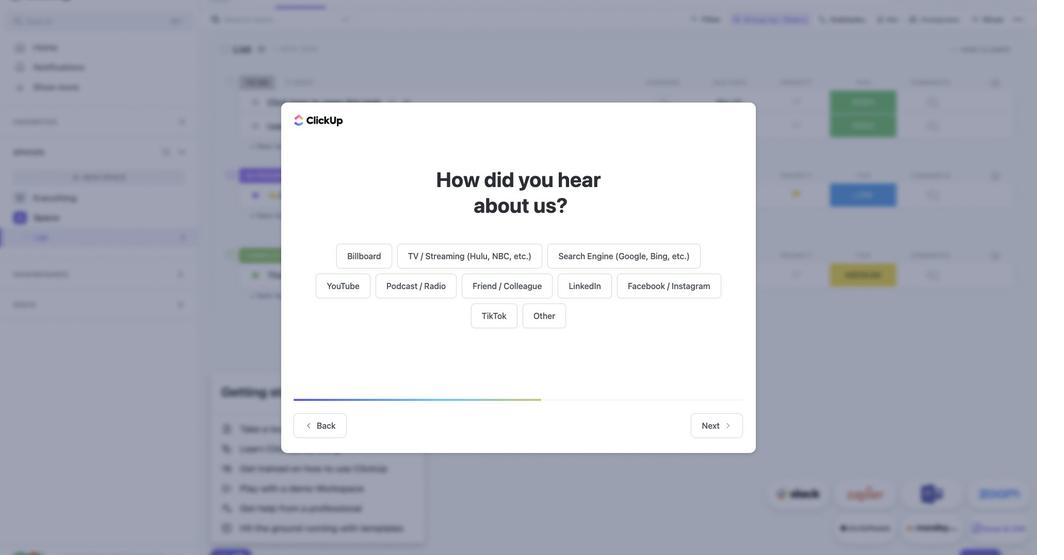 Task type: locate. For each thing, give the bounding box(es) containing it.
other
[[534, 312, 556, 321]]

/ for facebook
[[668, 282, 670, 291]]

back
[[317, 422, 336, 431]]

next
[[702, 422, 720, 431]]

hear
[[558, 167, 601, 191]]

bing,
[[651, 252, 670, 261]]

other button
[[523, 304, 566, 329]]

/ inside 'button'
[[668, 282, 670, 291]]

podcast / radio button
[[376, 274, 457, 299]]

tv
[[408, 252, 419, 261]]

(google,
[[616, 252, 649, 261]]

/ for tv
[[421, 252, 423, 261]]

tiktok button
[[471, 304, 518, 329]]

/ right facebook
[[668, 282, 670, 291]]

facebook / instagram
[[628, 282, 711, 291]]

etc.) right bing,
[[672, 252, 690, 261]]

nbc,
[[492, 252, 512, 261]]

1 horizontal spatial etc.)
[[672, 252, 690, 261]]

search engine (google, bing, etc.) button
[[548, 244, 701, 269]]

friend
[[473, 282, 497, 291]]

did
[[484, 167, 515, 191]]

engine
[[588, 252, 614, 261]]

tv / streaming (hulu, nbc, etc.)
[[408, 252, 532, 261]]

how
[[436, 167, 480, 191]]

1 etc.) from the left
[[514, 252, 532, 261]]

you
[[519, 167, 554, 191]]

/
[[421, 252, 423, 261], [420, 282, 422, 291], [499, 282, 502, 291], [668, 282, 670, 291]]

/ left radio
[[420, 282, 422, 291]]

/ for friend
[[499, 282, 502, 291]]

0 horizontal spatial etc.)
[[514, 252, 532, 261]]

etc.) right nbc,
[[514, 252, 532, 261]]

/ right friend on the left
[[499, 282, 502, 291]]

billboard button
[[337, 244, 392, 269]]

/ right the tv
[[421, 252, 423, 261]]

friend / colleague button
[[462, 274, 553, 299]]

etc.)
[[514, 252, 532, 261], [672, 252, 690, 261]]



Task type: vqa. For each thing, say whether or not it's contained in the screenshot.
Streaming
yes



Task type: describe. For each thing, give the bounding box(es) containing it.
about
[[474, 193, 530, 217]]

billboard
[[347, 252, 381, 261]]

podcast
[[387, 282, 418, 291]]

friend / colleague
[[473, 282, 542, 291]]

us?
[[534, 193, 568, 217]]

youtube
[[327, 282, 360, 291]]

2 etc.) from the left
[[672, 252, 690, 261]]

tv / streaming (hulu, nbc, etc.) button
[[397, 244, 543, 269]]

streaming
[[426, 252, 465, 261]]

podcast / radio
[[387, 282, 446, 291]]

(hulu,
[[467, 252, 490, 261]]

tiktok
[[482, 312, 507, 321]]

colleague
[[504, 282, 542, 291]]

how did you hear about us?
[[436, 167, 601, 217]]

search engine (google, bing, etc.)
[[559, 252, 690, 261]]

youtube button
[[316, 274, 371, 299]]

radio
[[424, 282, 446, 291]]

next button
[[691, 414, 743, 439]]

linkedin
[[569, 282, 601, 291]]

search
[[559, 252, 586, 261]]

linkedin button
[[558, 274, 612, 299]]

instagram
[[672, 282, 711, 291]]

facebook
[[628, 282, 665, 291]]

facebook / instagram button
[[617, 274, 722, 299]]

back button
[[294, 414, 347, 439]]

/ for podcast
[[420, 282, 422, 291]]

clickup logo image
[[294, 115, 343, 126]]



